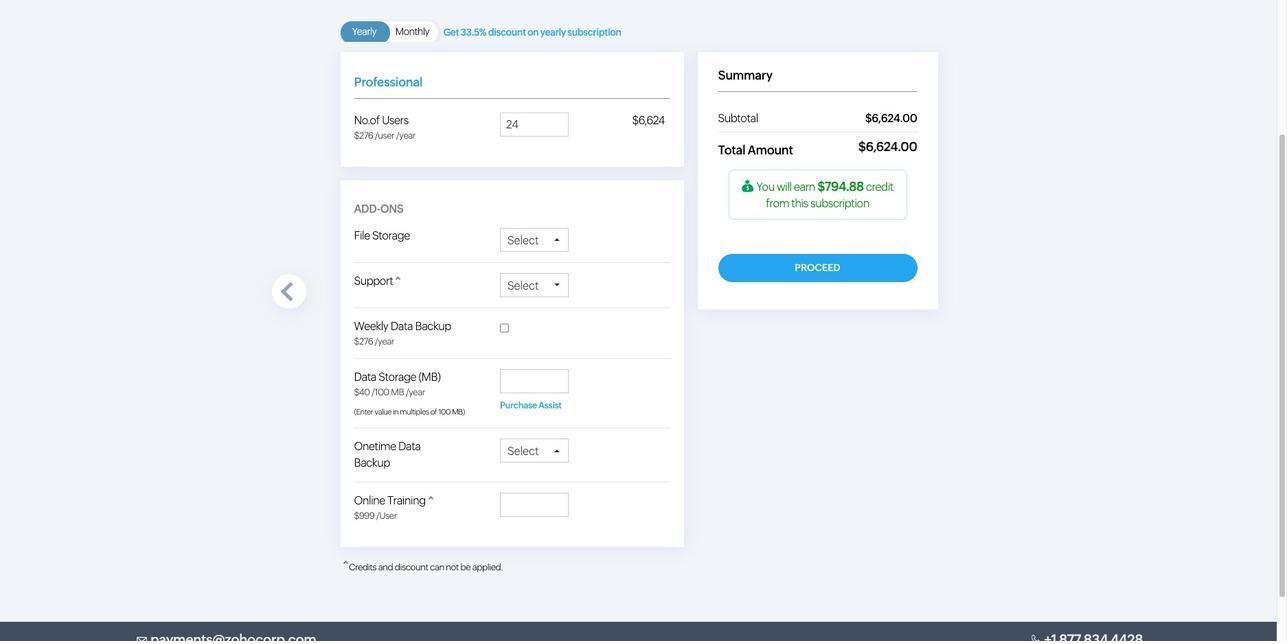 Task type: locate. For each thing, give the bounding box(es) containing it.
total
[[718, 143, 745, 157]]

100
[[438, 408, 450, 416]]

(enter
[[354, 408, 373, 416]]

users
[[382, 114, 409, 127]]

backup up (mb)
[[415, 320, 451, 333]]

storage for data
[[379, 371, 416, 384]]

credits
[[349, 562, 376, 572]]

1 276 from the top
[[359, 131, 373, 141]]

1 vertical spatial storage
[[379, 371, 416, 384]]

1 vertical spatial 276
[[359, 336, 373, 347]]

1 vertical spatial data
[[354, 371, 376, 384]]

will
[[777, 181, 792, 194]]

1 vertical spatial subscription
[[810, 197, 869, 210]]

monthly
[[395, 26, 429, 37]]

/year
[[396, 131, 416, 141], [375, 336, 394, 347], [406, 387, 425, 398]]

storage inside data storage (mb) $ 40 /100 mb /year
[[379, 371, 416, 384]]

6,624.00 for total amount
[[866, 139, 917, 154]]

1 vertical spatial backup
[[354, 457, 390, 470]]

1 horizontal spatial subscription
[[810, 197, 869, 210]]

2 vertical spatial /year
[[406, 387, 425, 398]]

2 vertical spatial select button
[[500, 439, 569, 464]]

purchase
[[500, 400, 537, 411]]

storage
[[372, 229, 410, 242], [379, 371, 416, 384]]

6,624.00
[[872, 112, 917, 125], [866, 139, 917, 154]]

$ 6,624.00
[[865, 112, 917, 125], [858, 139, 917, 154]]

select
[[508, 234, 539, 247], [508, 279, 539, 292], [508, 445, 539, 458]]

subscription down 794.88
[[810, 197, 869, 210]]

onetime
[[354, 440, 396, 453]]

/year right mb
[[406, 387, 425, 398]]

you
[[756, 181, 775, 194]]

0 vertical spatial /year
[[396, 131, 416, 141]]

data
[[391, 320, 413, 333], [354, 371, 376, 384], [398, 440, 421, 453]]

/year down users
[[396, 131, 416, 141]]

yearly
[[352, 26, 377, 37], [540, 27, 566, 38]]

2 select from the top
[[508, 279, 539, 292]]

None checkbox
[[500, 321, 509, 335]]

0 vertical spatial data
[[391, 320, 413, 333]]

data right weekly
[[391, 320, 413, 333]]

(enter value in multiples of 100 mb)
[[354, 408, 465, 416]]

credit from this subscription
[[766, 181, 893, 210]]

in
[[393, 408, 398, 416]]

subscription
[[568, 27, 621, 38], [810, 197, 869, 210]]

select button for onetime data backup
[[500, 439, 569, 464]]

276 down no.of
[[359, 131, 373, 141]]

backup down onetime
[[354, 457, 390, 470]]

/year inside the weekly data backup $ 276 /year
[[375, 336, 394, 347]]

276 down weekly
[[359, 336, 373, 347]]

/year down weekly
[[375, 336, 394, 347]]

1 horizontal spatial yearly
[[540, 27, 566, 38]]

select for support
[[508, 279, 539, 292]]

select button for support
[[500, 273, 569, 298]]

2 vertical spatial select
[[508, 445, 539, 458]]

$ 6,624.00 for subtotal
[[865, 112, 917, 125]]

1 horizontal spatial backup
[[415, 320, 451, 333]]

/year inside data storage (mb) $ 40 /100 mb /year
[[406, 387, 425, 398]]

data up 40
[[354, 371, 376, 384]]

1 vertical spatial select button
[[500, 273, 569, 298]]

storage up mb
[[379, 371, 416, 384]]

0 horizontal spatial yearly
[[352, 26, 377, 37]]

$ 999 /user
[[354, 511, 397, 521]]

2 select button from the top
[[500, 273, 569, 298]]

/year for data
[[375, 336, 394, 347]]

1 select from the top
[[508, 234, 539, 247]]

3 select from the top
[[508, 445, 539, 458]]

no.of users $ 276 /user /year
[[354, 114, 416, 141]]

0 vertical spatial storage
[[372, 229, 410, 242]]

0 vertical spatial $ 6,624.00
[[865, 112, 917, 125]]

3 select button from the top
[[500, 439, 569, 464]]

data right onetime
[[398, 440, 421, 453]]

0 vertical spatial subscription
[[568, 27, 621, 38]]

online training
[[354, 495, 426, 508]]

1 vertical spatial 6,624.00
[[866, 139, 917, 154]]

on
[[527, 27, 539, 38]]

1 vertical spatial $ 6,624.00
[[858, 139, 917, 154]]

0 vertical spatial 276
[[359, 131, 373, 141]]

yearly right on
[[540, 27, 566, 38]]

yearly left monthly
[[352, 26, 377, 37]]

$
[[865, 112, 872, 125], [632, 114, 639, 127], [354, 131, 359, 141], [858, 139, 866, 154], [817, 179, 825, 194], [354, 336, 359, 347], [354, 387, 359, 398], [354, 511, 359, 521]]

276
[[359, 131, 373, 141], [359, 336, 373, 347]]

$ inside "no.of users $ 276 /user /year"
[[354, 131, 359, 141]]

backup inside onetime data backup
[[354, 457, 390, 470]]

earn
[[794, 181, 815, 194]]

backup
[[415, 320, 451, 333], [354, 457, 390, 470]]

0 horizontal spatial backup
[[354, 457, 390, 470]]

None text field
[[500, 113, 569, 137], [500, 370, 569, 394], [500, 493, 569, 517], [500, 113, 569, 137], [500, 370, 569, 394], [500, 493, 569, 517]]

1 select button from the top
[[500, 228, 569, 252]]

999
[[359, 511, 374, 521]]

select button
[[500, 228, 569, 252], [500, 273, 569, 298], [500, 439, 569, 464]]

subscription right on
[[568, 27, 621, 38]]

and
[[378, 562, 393, 572]]

professional
[[354, 75, 423, 89]]

backup inside the weekly data backup $ 276 /year
[[415, 320, 451, 333]]

0 vertical spatial backup
[[415, 320, 451, 333]]

data inside onetime data backup
[[398, 440, 421, 453]]

/year inside "no.of users $ 276 /user /year"
[[396, 131, 416, 141]]

onetime data backup
[[354, 440, 421, 470]]

file storage
[[354, 229, 410, 242]]

0 vertical spatial select button
[[500, 228, 569, 252]]

2 276 from the top
[[359, 336, 373, 347]]

0 horizontal spatial subscription
[[568, 27, 621, 38]]

1 vertical spatial select
[[508, 279, 539, 292]]

credits and discount can not be applied.
[[347, 562, 503, 572]]

this
[[791, 197, 808, 210]]

data inside the weekly data backup $ 276 /year
[[391, 320, 413, 333]]

discount
[[395, 562, 428, 572]]

file
[[354, 229, 370, 242]]

get
[[443, 27, 459, 38]]

2 vertical spatial data
[[398, 440, 421, 453]]

backup for weekly data backup $ 276 /year
[[415, 320, 451, 333]]

794.88
[[825, 179, 864, 194]]

0 vertical spatial select
[[508, 234, 539, 247]]

1 vertical spatial /year
[[375, 336, 394, 347]]

0 vertical spatial 6,624.00
[[872, 112, 917, 125]]

add-ons
[[354, 202, 403, 215]]

storage down ons
[[372, 229, 410, 242]]



Task type: describe. For each thing, give the bounding box(es) containing it.
/100
[[372, 387, 389, 398]]

select button for file storage
[[500, 228, 569, 252]]

proceed
[[795, 262, 840, 273]]

weekly
[[354, 320, 388, 333]]

summary
[[718, 68, 772, 82]]

add-
[[354, 202, 380, 215]]

credit
[[866, 181, 893, 194]]

can
[[430, 562, 444, 572]]

276 inside the weekly data backup $ 276 /year
[[359, 336, 373, 347]]

select for file storage
[[508, 234, 539, 247]]

$ inside data storage (mb) $ 40 /100 mb /year
[[354, 387, 359, 398]]

get 33.5% discount on yearly subscription
[[443, 27, 621, 38]]

mb
[[391, 387, 404, 398]]

6,624
[[639, 114, 665, 127]]

data storage (mb) $ 40 /100 mb /year
[[354, 371, 441, 398]]

not
[[446, 562, 459, 572]]

applied.
[[472, 562, 503, 572]]

support
[[354, 274, 393, 287]]

$ 6,624
[[632, 114, 665, 127]]

be
[[461, 562, 471, 572]]

multiples
[[400, 408, 429, 416]]

purchase assist
[[500, 400, 562, 411]]

$ 6,624.00 for total amount
[[858, 139, 917, 154]]

data inside data storage (mb) $ 40 /100 mb /year
[[354, 371, 376, 384]]

6,624.00 for subtotal
[[872, 112, 917, 125]]

discount
[[488, 27, 526, 38]]

back to previous step image
[[272, 275, 306, 309]]

training
[[387, 495, 426, 508]]

total amount
[[718, 143, 793, 157]]

ons
[[380, 202, 403, 215]]

proceed button
[[718, 254, 917, 282]]

subtotal
[[718, 112, 758, 125]]

subscription inside credit from this subscription
[[810, 197, 869, 210]]

amount
[[748, 143, 793, 157]]

storage for file
[[372, 229, 410, 242]]

33.5%
[[460, 27, 487, 38]]

(mb)
[[419, 371, 441, 384]]

no.of
[[354, 114, 380, 127]]

you will earn $ 794.88
[[754, 179, 864, 194]]

$ inside the weekly data backup $ 276 /year
[[354, 336, 359, 347]]

276 inside "no.of users $ 276 /user /year"
[[359, 131, 373, 141]]

backup for onetime data backup
[[354, 457, 390, 470]]

mb)
[[452, 408, 465, 416]]

/user
[[376, 511, 397, 521]]

assist
[[538, 400, 562, 411]]

online
[[354, 495, 385, 508]]

from
[[766, 197, 789, 210]]

weekly data backup $ 276 /year
[[354, 320, 451, 347]]

of
[[430, 408, 437, 416]]

/user
[[375, 131, 394, 141]]

select for onetime data backup
[[508, 445, 539, 458]]

data for weekly
[[391, 320, 413, 333]]

40
[[359, 387, 370, 398]]

/year for users
[[396, 131, 416, 141]]

value
[[375, 408, 391, 416]]

data for onetime
[[398, 440, 421, 453]]



Task type: vqa. For each thing, say whether or not it's contained in the screenshot.
of
yes



